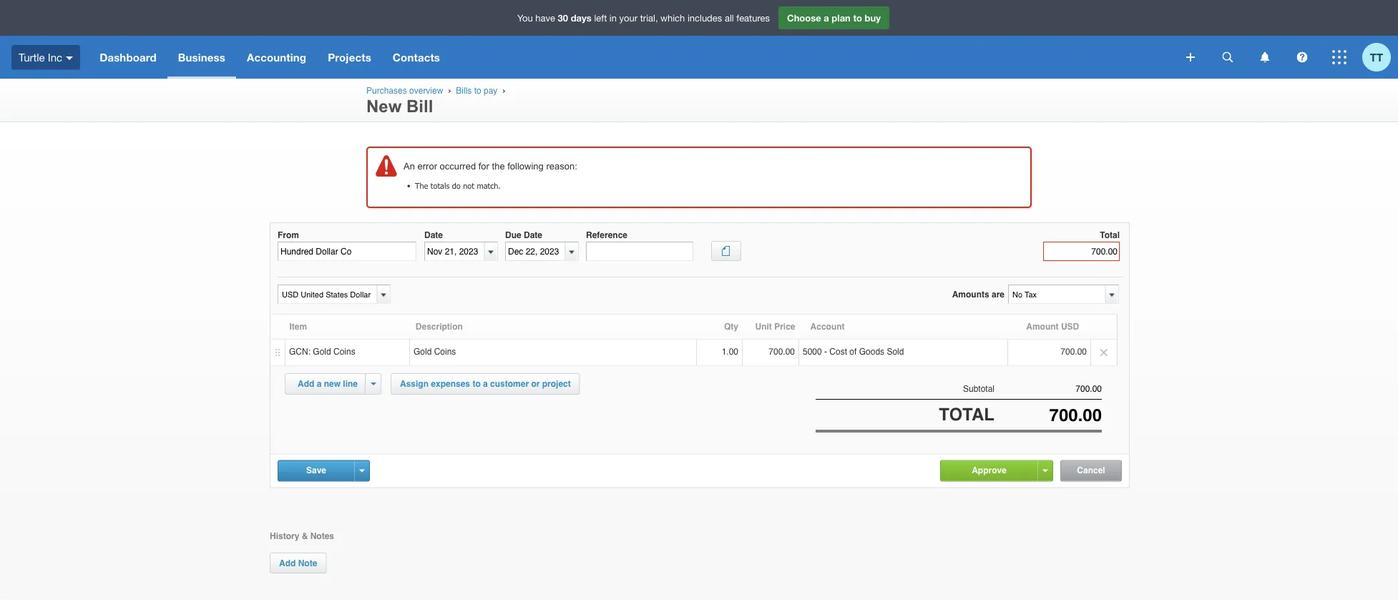 Task type: vqa. For each thing, say whether or not it's contained in the screenshot.
Add a new line add
yes



Task type: describe. For each thing, give the bounding box(es) containing it.
1 700.00 from the left
[[769, 347, 795, 357]]

history & notes
[[270, 531, 334, 542]]

contacts
[[393, 51, 440, 64]]

gcn: gold coins
[[289, 347, 355, 357]]

due date
[[505, 230, 543, 240]]

do
[[452, 181, 461, 190]]

a for to
[[824, 12, 829, 23]]

add note
[[279, 558, 317, 568]]

2 date from the left
[[524, 230, 543, 240]]

new
[[324, 379, 341, 389]]

bills to pay link
[[456, 86, 498, 96]]

2 svg image from the left
[[1261, 52, 1270, 63]]

approve link
[[941, 461, 1038, 481]]

projects button
[[317, 36, 382, 79]]

unit price
[[755, 322, 796, 332]]

an
[[404, 161, 415, 172]]

5000
[[803, 347, 822, 357]]

turtle inc button
[[0, 36, 89, 79]]

customer
[[490, 379, 529, 389]]

add note link
[[270, 553, 327, 574]]

of
[[850, 347, 857, 357]]

banner containing dashboard
[[0, 0, 1399, 79]]

trial,
[[640, 12, 658, 23]]

purchases overview › bills to pay › new bill
[[366, 86, 508, 116]]

Due Date text field
[[506, 243, 565, 261]]

Reference text field
[[586, 242, 694, 261]]

-
[[825, 347, 827, 357]]

choose a plan to buy
[[787, 12, 881, 23]]

bill
[[407, 97, 433, 116]]

purchases overview link
[[366, 86, 443, 96]]

1 svg image from the left
[[1223, 52, 1234, 63]]

gold coins
[[414, 347, 456, 357]]

add for add note
[[279, 558, 296, 568]]

an error occurred for the following reason:
[[404, 161, 577, 172]]

left
[[594, 12, 607, 23]]

from
[[278, 230, 299, 240]]

notes
[[310, 531, 334, 542]]

svg image inside the turtle inc 'popup button'
[[66, 56, 73, 60]]

0 vertical spatial to
[[853, 12, 862, 23]]

goods
[[859, 347, 885, 357]]

sold
[[887, 347, 904, 357]]

have
[[536, 12, 555, 23]]

2 gold from the left
[[414, 347, 432, 357]]

totals
[[431, 181, 450, 190]]

dashboard
[[100, 51, 157, 64]]

Total text field
[[1044, 242, 1120, 261]]

pay
[[484, 86, 498, 96]]

1 horizontal spatial a
[[483, 379, 488, 389]]

following
[[508, 161, 544, 172]]

due
[[505, 230, 522, 240]]

projects
[[328, 51, 371, 64]]

cancel
[[1077, 466, 1106, 476]]

1 coins from the left
[[334, 347, 355, 357]]

for
[[479, 161, 490, 172]]

tt
[[1370, 51, 1384, 64]]

assign
[[400, 379, 429, 389]]

amount
[[1027, 322, 1059, 332]]

the
[[415, 181, 428, 190]]

usd
[[1061, 322, 1079, 332]]

are
[[992, 290, 1005, 300]]

occurred
[[440, 161, 476, 172]]

5000 - cost of goods sold
[[803, 347, 904, 357]]

unit
[[755, 322, 772, 332]]

not
[[463, 181, 475, 190]]

days
[[571, 12, 592, 23]]

qty
[[724, 322, 739, 332]]

turtle
[[19, 51, 45, 64]]

purchases
[[366, 86, 407, 96]]

navigation containing dashboard
[[89, 36, 1177, 79]]

account
[[811, 322, 845, 332]]

more add line options... image
[[371, 383, 376, 386]]

&
[[302, 531, 308, 542]]

reason:
[[546, 161, 577, 172]]

overview
[[409, 86, 443, 96]]

to inside purchases overview › bills to pay › new bill
[[474, 86, 481, 96]]



Task type: locate. For each thing, give the bounding box(es) containing it.
coins up line
[[334, 347, 355, 357]]

› left "bills"
[[448, 86, 451, 96]]

add left note
[[279, 558, 296, 568]]

line
[[343, 379, 358, 389]]

in
[[610, 12, 617, 23]]

assign expenses to a customer or project
[[400, 379, 571, 389]]

700.00 down usd
[[1061, 347, 1087, 357]]

expenses
[[431, 379, 470, 389]]

1 horizontal spatial svg image
[[1261, 52, 1270, 63]]

bills
[[456, 86, 472, 96]]

amount usd
[[1027, 322, 1079, 332]]

add left new
[[298, 379, 314, 389]]

› right pay
[[503, 86, 506, 96]]

gold
[[313, 347, 331, 357], [414, 347, 432, 357]]

1 horizontal spatial gold
[[414, 347, 432, 357]]

0 horizontal spatial a
[[317, 379, 322, 389]]

more approve options... image
[[1043, 470, 1048, 473]]

accounting button
[[236, 36, 317, 79]]

2 vertical spatial to
[[473, 379, 481, 389]]

amounts
[[952, 290, 990, 300]]

coins down description
[[434, 347, 456, 357]]

which
[[661, 12, 685, 23]]

buy
[[865, 12, 881, 23]]

tt button
[[1363, 36, 1399, 79]]

a
[[824, 12, 829, 23], [483, 379, 488, 389], [317, 379, 322, 389]]

to right expenses
[[473, 379, 481, 389]]

1 › from the left
[[448, 86, 451, 96]]

Date text field
[[425, 243, 485, 261]]

history
[[270, 531, 299, 542]]

add a new line link
[[289, 374, 366, 394]]

0 horizontal spatial ›
[[448, 86, 451, 96]]

add
[[298, 379, 314, 389], [279, 558, 296, 568]]

1.00
[[722, 347, 739, 357]]

add a new line
[[298, 379, 358, 389]]

features
[[737, 12, 770, 23]]

banner
[[0, 0, 1399, 79]]

30
[[558, 12, 568, 23]]

navigation
[[89, 36, 1177, 79]]

svg image
[[1333, 50, 1347, 64], [1297, 52, 1308, 63], [1187, 53, 1195, 62], [66, 56, 73, 60]]

0 vertical spatial add
[[298, 379, 314, 389]]

0 horizontal spatial svg image
[[1223, 52, 1234, 63]]

inc
[[48, 51, 62, 64]]

plan
[[832, 12, 851, 23]]

svg image
[[1223, 52, 1234, 63], [1261, 52, 1270, 63]]

to
[[853, 12, 862, 23], [474, 86, 481, 96], [473, 379, 481, 389]]

new
[[366, 97, 402, 116]]

0 horizontal spatial date
[[424, 230, 443, 240]]

you
[[517, 12, 533, 23]]

2 coins from the left
[[434, 347, 456, 357]]

date up due date text box
[[524, 230, 543, 240]]

date up date 'text field'
[[424, 230, 443, 240]]

0 horizontal spatial add
[[279, 558, 296, 568]]

includes
[[688, 12, 722, 23]]

cost
[[830, 347, 847, 357]]

the
[[492, 161, 505, 172]]

description
[[416, 322, 463, 332]]

a left plan
[[824, 12, 829, 23]]

0 horizontal spatial gold
[[313, 347, 331, 357]]

1 horizontal spatial add
[[298, 379, 314, 389]]

approve
[[972, 466, 1007, 476]]

700.00 down price
[[769, 347, 795, 357]]

0 horizontal spatial 700.00
[[769, 347, 795, 357]]

business
[[178, 51, 225, 64]]

1 horizontal spatial coins
[[434, 347, 456, 357]]

cancel button
[[1061, 461, 1122, 481]]

reference
[[586, 230, 628, 240]]

0 horizontal spatial coins
[[334, 347, 355, 357]]

total
[[939, 405, 995, 425]]

add for add a new line
[[298, 379, 314, 389]]

project
[[542, 379, 571, 389]]

2 › from the left
[[503, 86, 506, 96]]

more save options... image
[[360, 470, 365, 473]]

2 horizontal spatial a
[[824, 12, 829, 23]]

item
[[289, 322, 307, 332]]

None text field
[[278, 286, 375, 303]]

700.00
[[769, 347, 795, 357], [1061, 347, 1087, 357]]

to left pay
[[474, 86, 481, 96]]

1 vertical spatial to
[[474, 86, 481, 96]]

1 date from the left
[[424, 230, 443, 240]]

match.
[[477, 181, 501, 190]]

assign expenses to a customer or project link
[[391, 374, 580, 395]]

price
[[775, 322, 796, 332]]

note
[[298, 558, 317, 568]]

you have 30 days left in your trial, which includes all features
[[517, 12, 770, 23]]

›
[[448, 86, 451, 96], [503, 86, 506, 96]]

gold down description
[[414, 347, 432, 357]]

1 horizontal spatial ›
[[503, 86, 506, 96]]

to left buy
[[853, 12, 862, 23]]

subtotal
[[963, 384, 995, 394]]

1 horizontal spatial date
[[524, 230, 543, 240]]

1 gold from the left
[[313, 347, 331, 357]]

choose
[[787, 12, 821, 23]]

contacts button
[[382, 36, 451, 79]]

1 vertical spatial add
[[279, 558, 296, 568]]

delete line item image
[[1091, 340, 1117, 366]]

your
[[620, 12, 638, 23]]

2 700.00 from the left
[[1061, 347, 1087, 357]]

all
[[725, 12, 734, 23]]

None text field
[[278, 242, 417, 261], [1009, 286, 1105, 303], [995, 384, 1102, 394], [995, 406, 1102, 426], [278, 242, 417, 261], [1009, 286, 1105, 303], [995, 384, 1102, 394], [995, 406, 1102, 426]]

business button
[[167, 36, 236, 79]]

the totals do not match.
[[415, 181, 501, 190]]

turtle inc
[[19, 51, 62, 64]]

a left customer
[[483, 379, 488, 389]]

amounts are
[[952, 290, 1005, 300]]

error
[[418, 161, 437, 172]]

gold right the gcn:
[[313, 347, 331, 357]]

dashboard link
[[89, 36, 167, 79]]

a for line
[[317, 379, 322, 389]]

gcn:
[[289, 347, 311, 357]]

accounting
[[247, 51, 306, 64]]

save
[[306, 466, 326, 476]]

total
[[1100, 230, 1120, 240]]

1 horizontal spatial 700.00
[[1061, 347, 1087, 357]]

a left new
[[317, 379, 322, 389]]



